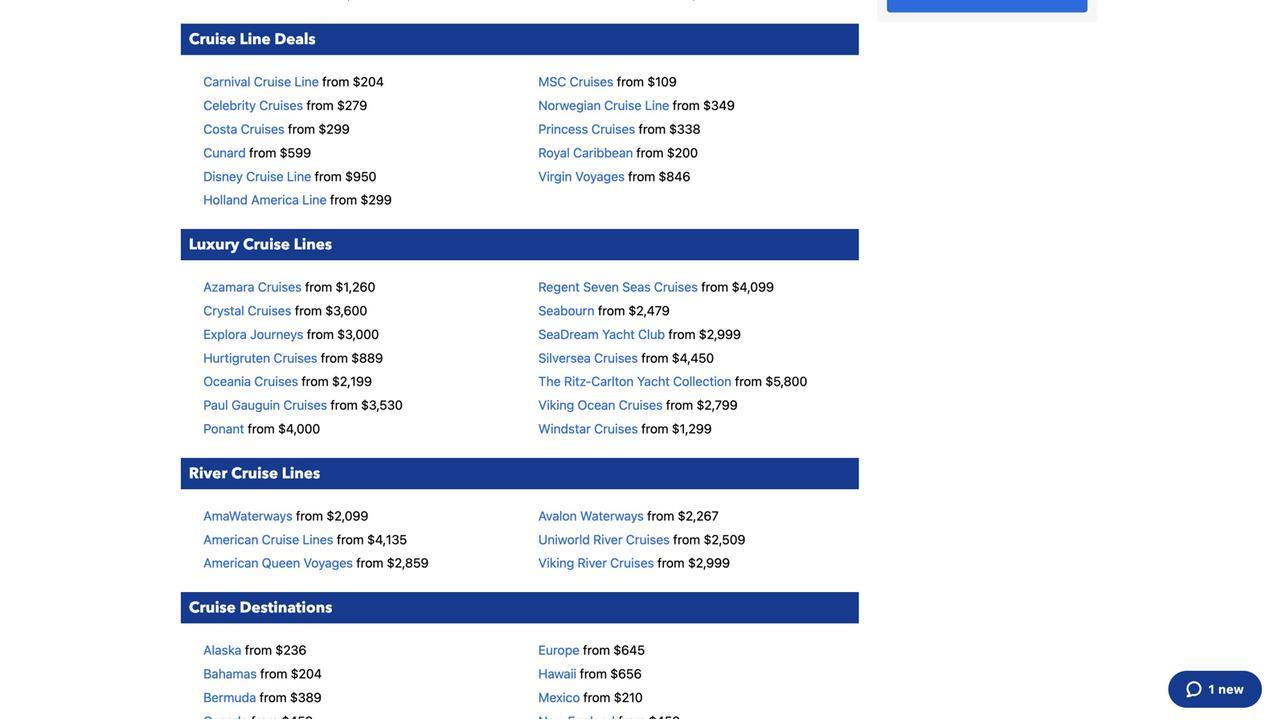 Task type: describe. For each thing, give the bounding box(es) containing it.
1 vertical spatial 299
[[369, 192, 392, 208]]

cruises down the viking ocean cruises "link"
[[594, 421, 638, 437]]

cruises up carlton
[[594, 350, 638, 366]]

from down regent seven seas cruises link
[[598, 303, 625, 318]]

mexico from $ 210
[[539, 690, 643, 706]]

royal caribbean from $ 200
[[539, 145, 698, 160]]

1,299
[[680, 421, 712, 437]]

oceania cruises link
[[203, 374, 298, 389]]

1,260
[[344, 280, 376, 295]]

1 horizontal spatial yacht
[[637, 374, 670, 389]]

the ritz-carlton yacht collection link
[[539, 374, 732, 389]]

349
[[711, 98, 735, 113]]

ocean
[[578, 398, 616, 413]]

from up 4,450
[[669, 327, 696, 342]]

cruise for carnival cruise line from $ 204
[[254, 74, 291, 89]]

alaska link
[[203, 643, 242, 658]]

from left 200
[[637, 145, 664, 160]]

seas
[[623, 280, 651, 295]]

from left 950
[[315, 169, 342, 184]]

hawaii
[[539, 667, 577, 682]]

from down viking ocean cruises from $ 2,799 at the bottom of the page
[[642, 421, 669, 437]]

ponant
[[203, 421, 244, 437]]

1 vertical spatial voyages
[[304, 556, 353, 571]]

river for uniworld
[[594, 532, 623, 547]]

costa cruises link
[[203, 121, 285, 137]]

from up 'paul gauguin cruises from $ 3,530'
[[302, 374, 329, 389]]

from down paul gauguin cruises "link"
[[248, 421, 275, 437]]

line for holland america line from $ 299
[[302, 192, 327, 208]]

silversea cruises from $ 4,450
[[539, 350, 714, 366]]

from down norwegian cruise line from $ 349
[[639, 121, 666, 137]]

846
[[667, 169, 691, 184]]

holland
[[203, 192, 248, 208]]

from down 950
[[330, 192, 357, 208]]

cruise for luxury cruise lines
[[243, 234, 290, 255]]

azamara
[[203, 280, 255, 295]]

seadream yacht club from $ 2,999
[[539, 327, 741, 342]]

3,600
[[333, 303, 367, 318]]

cruise destinations link
[[181, 593, 859, 624]]

viking ocean cruises link
[[539, 398, 663, 413]]

paul gauguin cruises link
[[203, 398, 327, 413]]

princess
[[539, 121, 588, 137]]

599
[[288, 145, 311, 160]]

paul gauguin cruises from $ 3,530
[[203, 398, 403, 413]]

hawaii from $ 656
[[539, 667, 642, 682]]

0 vertical spatial voyages
[[576, 169, 625, 184]]

from down uniworld river cruises from $ 2,509
[[658, 556, 685, 571]]

line for disney cruise line from $ 950
[[287, 169, 311, 184]]

msc cruises from $ 109
[[539, 74, 677, 89]]

msc cruises link
[[539, 74, 614, 89]]

europe link
[[539, 643, 580, 658]]

bermuda
[[203, 690, 256, 706]]

europe
[[539, 643, 580, 658]]

cruises up the norwegian cruise line link
[[570, 74, 614, 89]]

seadream yacht club link
[[539, 327, 665, 342]]

from up bermuda from $ 389
[[260, 667, 287, 682]]

luxury
[[189, 234, 239, 255]]

from down hawaii from $ 656
[[584, 690, 611, 706]]

from up the 2,799
[[735, 374, 762, 389]]

virgin
[[539, 169, 572, 184]]

viking river cruises from $ 2,999
[[539, 556, 730, 571]]

from down 2,267
[[673, 532, 701, 547]]

from down europe from $ 645
[[580, 667, 607, 682]]

cruises up cunard from $ 599
[[241, 121, 285, 137]]

cruise for river cruise lines
[[231, 464, 278, 484]]

line for norwegian cruise line from $ 349
[[645, 98, 670, 113]]

oceania
[[203, 374, 251, 389]]

mexico
[[539, 690, 580, 706]]

disney
[[203, 169, 243, 184]]

uniworld river cruises from $ 2,509
[[539, 532, 746, 547]]

destinations
[[240, 598, 332, 619]]

from up 2,199
[[321, 350, 348, 366]]

from up explora journeys from $ 3,000
[[295, 303, 322, 318]]

bahamas link
[[203, 667, 257, 682]]

norwegian
[[539, 98, 601, 113]]

europe from $ 645
[[539, 643, 645, 658]]

luxury cruise lines
[[189, 234, 332, 255]]

line inside cruise line deals link
[[240, 29, 271, 50]]

amawaterways link
[[203, 509, 293, 524]]

amawaterways
[[203, 509, 293, 524]]

from up 599
[[288, 121, 315, 137]]

royal
[[539, 145, 570, 160]]

viking for viking ocean cruises from $ 2,799
[[539, 398, 574, 413]]

4,099
[[740, 280, 774, 295]]

river inside river cruise lines link
[[189, 464, 227, 484]]

royal caribbean link
[[539, 145, 633, 160]]

from down 2,099
[[337, 532, 364, 547]]

uniworld river cruises link
[[539, 532, 670, 547]]

holland america line from $ 299
[[203, 192, 392, 208]]

cruise up carnival
[[189, 29, 236, 50]]

from up hurtigruten cruises from $ 889
[[307, 327, 334, 342]]

river cruise lines
[[189, 464, 320, 484]]

cruise line deals link
[[181, 24, 859, 55]]

cruises up journeys
[[248, 303, 292, 318]]

norwegian cruise line from $ 349
[[539, 98, 735, 113]]

4,450
[[680, 350, 714, 366]]

line for carnival cruise line from $ 204
[[295, 74, 319, 89]]

carnival cruise line from $ 204
[[203, 74, 384, 89]]

virgin voyages link
[[539, 169, 625, 184]]

princess cruises from $ 338
[[539, 121, 701, 137]]

american cruise lines link
[[203, 532, 333, 547]]

cruises down the ritz-carlton yacht collection link
[[619, 398, 663, 413]]

338
[[677, 121, 701, 137]]

656
[[618, 667, 642, 682]]

amawaterways from $ 2,099
[[203, 509, 369, 524]]

bahamas from $ 204
[[203, 667, 322, 682]]

norwegian cruise line link
[[539, 98, 670, 113]]

cruise for disney cruise line from $ 950
[[246, 169, 284, 184]]

950
[[353, 169, 377, 184]]

from down the ritz-carlton yacht collection from $ 5,800
[[666, 398, 693, 413]]

2,267
[[686, 509, 719, 524]]

cunard from $ 599
[[203, 145, 311, 160]]

from down 4,135
[[356, 556, 384, 571]]

the ritz-carlton yacht collection from $ 5,800
[[539, 374, 808, 389]]

windstar cruises link
[[539, 421, 638, 437]]

paul
[[203, 398, 228, 413]]

seadream
[[539, 327, 599, 342]]

2,799
[[705, 398, 738, 413]]

from left 1,260 at the left top of page
[[305, 280, 332, 295]]



Task type: vqa. For each thing, say whether or not it's contained in the screenshot.


Task type: locate. For each thing, give the bounding box(es) containing it.
regent seven seas cruises link
[[539, 280, 698, 295]]

from down 2,199
[[331, 398, 358, 413]]

1 horizontal spatial voyages
[[576, 169, 625, 184]]

cruises up crystal cruises from $ 3,600
[[258, 280, 302, 295]]

299 down 950
[[369, 192, 392, 208]]

0 horizontal spatial yacht
[[602, 327, 635, 342]]

alaska from $ 236
[[203, 643, 307, 658]]

azamara cruises link
[[203, 280, 302, 295]]

from up bahamas from $ 204
[[245, 643, 272, 658]]

from down bahamas from $ 204
[[260, 690, 287, 706]]

cruise for norwegian cruise line from $ 349
[[604, 98, 642, 113]]

109
[[656, 74, 677, 89]]

from left 4,099
[[702, 280, 729, 295]]

alaska
[[203, 643, 242, 658]]

0 horizontal spatial 299
[[326, 121, 350, 137]]

lines up amawaterways from $ 2,099
[[282, 464, 320, 484]]

holland america line link
[[203, 192, 327, 208]]

from down the royal caribbean from $ 200
[[628, 169, 655, 184]]

regent seven seas cruises from $ 4,099
[[539, 280, 774, 295]]

viking down uniworld
[[539, 556, 574, 571]]

1 vertical spatial viking
[[539, 556, 574, 571]]

cruise up celebrity cruises from $ 279
[[254, 74, 291, 89]]

seven
[[583, 280, 619, 295]]

2,199
[[340, 374, 372, 389]]

crystal
[[203, 303, 244, 318]]

cruise up alaska
[[189, 598, 236, 619]]

viking down 'the'
[[539, 398, 574, 413]]

cruises up viking river cruises from $ 2,999
[[626, 532, 670, 547]]

from up disney cruise line link
[[249, 145, 276, 160]]

cruises down explora journeys from $ 3,000
[[274, 350, 318, 366]]

line down 'disney cruise line from $ 950'
[[302, 192, 327, 208]]

204
[[361, 74, 384, 89], [299, 667, 322, 682]]

cruises down uniworld river cruises from $ 2,509
[[611, 556, 654, 571]]

bermuda from $ 389
[[203, 690, 322, 706]]

river down waterways at the bottom of the page
[[594, 532, 623, 547]]

0 vertical spatial river
[[189, 464, 227, 484]]

avalon waterways link
[[539, 509, 644, 524]]

viking river cruises link
[[539, 556, 654, 571]]

luxury cruise lines link
[[181, 229, 859, 261]]

american down american cruise lines link
[[203, 556, 259, 571]]

carnival cruise line link
[[203, 74, 319, 89]]

5,800
[[774, 374, 808, 389]]

0 vertical spatial yacht
[[602, 327, 635, 342]]

4,135
[[375, 532, 407, 547]]

bermuda link
[[203, 690, 256, 706]]

ritz-
[[564, 374, 592, 389]]

2,859
[[395, 556, 429, 571]]

lines for american cruise lines from $ 4,135
[[303, 532, 333, 547]]

cruise
[[189, 29, 236, 50], [254, 74, 291, 89], [604, 98, 642, 113], [246, 169, 284, 184], [243, 234, 290, 255], [231, 464, 278, 484], [262, 532, 299, 547], [189, 598, 236, 619]]

lines for luxury cruise lines
[[294, 234, 332, 255]]

0 horizontal spatial voyages
[[304, 556, 353, 571]]

queen
[[262, 556, 300, 571]]

2,999 for river cruise lines
[[696, 556, 730, 571]]

0 vertical spatial lines
[[294, 234, 332, 255]]

american for american queen voyages from $ 2,859
[[203, 556, 259, 571]]

from up 'american cruise lines from $ 4,135'
[[296, 509, 323, 524]]

princess cruises link
[[539, 121, 635, 137]]

crystal cruises link
[[203, 303, 292, 318]]

regent
[[539, 280, 580, 295]]

0 vertical spatial 2,999
[[707, 327, 741, 342]]

msc
[[539, 74, 567, 89]]

from down carnival cruise line from $ 204
[[307, 98, 334, 113]]

cruise for american cruise lines from $ 4,135
[[262, 532, 299, 547]]

from up norwegian cruise line from $ 349
[[617, 74, 644, 89]]

from up 338
[[673, 98, 700, 113]]

hurtigruten
[[203, 350, 270, 366]]

lines inside river cruise lines link
[[282, 464, 320, 484]]

1 vertical spatial yacht
[[637, 374, 670, 389]]

river for viking
[[578, 556, 607, 571]]

2 american from the top
[[203, 556, 259, 571]]

lines for river cruise lines
[[282, 464, 320, 484]]

celebrity cruises from $ 279
[[203, 98, 367, 113]]

204 up 389
[[299, 667, 322, 682]]

from up hawaii from $ 656
[[583, 643, 610, 658]]

1 vertical spatial 204
[[299, 667, 322, 682]]

river cruise lines link
[[181, 458, 859, 490]]

389
[[298, 690, 322, 706]]

1 vertical spatial river
[[594, 532, 623, 547]]

carnival
[[203, 74, 251, 89]]

club
[[638, 327, 665, 342]]

ponant from $ 4,000
[[203, 421, 320, 437]]

cruises up 4,000
[[283, 398, 327, 413]]

cruise up azamara cruises link
[[243, 234, 290, 255]]

mexico link
[[539, 690, 580, 706]]

line
[[240, 29, 271, 50], [295, 74, 319, 89], [645, 98, 670, 113], [287, 169, 311, 184], [302, 192, 327, 208]]

carlton
[[592, 374, 634, 389]]

avalon waterways from $ 2,267
[[539, 509, 719, 524]]

cruises up the royal caribbean from $ 200
[[592, 121, 635, 137]]

2 vertical spatial river
[[578, 556, 607, 571]]

0 vertical spatial 299
[[326, 121, 350, 137]]

cunard
[[203, 145, 246, 160]]

1 american from the top
[[203, 532, 259, 547]]

299 down 279
[[326, 121, 350, 137]]

0 vertical spatial 204
[[361, 74, 384, 89]]

explora journeys from $ 3,000
[[203, 327, 379, 342]]

299
[[326, 121, 350, 137], [369, 192, 392, 208]]

american down 'amawaterways'
[[203, 532, 259, 547]]

river
[[189, 464, 227, 484], [594, 532, 623, 547], [578, 556, 607, 571]]

line up celebrity cruises from $ 279
[[295, 74, 319, 89]]

from up uniworld river cruises from $ 2,509
[[647, 509, 675, 524]]

line down 599
[[287, 169, 311, 184]]

0 vertical spatial american
[[203, 532, 259, 547]]

costa
[[203, 121, 237, 137]]

cruise up "queen"
[[262, 532, 299, 547]]

gauguin
[[232, 398, 280, 413]]

voyages down 'american cruise lines from $ 4,135'
[[304, 556, 353, 571]]

1 vertical spatial lines
[[282, 464, 320, 484]]

american
[[203, 532, 259, 547], [203, 556, 259, 571]]

viking for viking river cruises from $ 2,999
[[539, 556, 574, 571]]

river down ponant link
[[189, 464, 227, 484]]

from down club
[[642, 350, 669, 366]]

1 horizontal spatial 204
[[361, 74, 384, 89]]

cruises
[[570, 74, 614, 89], [259, 98, 303, 113], [241, 121, 285, 137], [592, 121, 635, 137], [258, 280, 302, 295], [654, 280, 698, 295], [248, 303, 292, 318], [274, 350, 318, 366], [594, 350, 638, 366], [254, 374, 298, 389], [283, 398, 327, 413], [619, 398, 663, 413], [594, 421, 638, 437], [626, 532, 670, 547], [611, 556, 654, 571]]

lines down holland america line from $ 299 at the top left of the page
[[294, 234, 332, 255]]

hurtigruten cruises from $ 889
[[203, 350, 383, 366]]

1 vertical spatial 2,999
[[696, 556, 730, 571]]

oceania cruises from $ 2,199
[[203, 374, 372, 389]]

seabourn link
[[539, 303, 595, 318]]

from up 279
[[322, 74, 350, 89]]

silversea cruises link
[[539, 350, 638, 366]]

2 vertical spatial lines
[[303, 532, 333, 547]]

american for american cruise lines from $ 4,135
[[203, 532, 259, 547]]

cruise destinations
[[189, 598, 332, 619]]

cruise up princess cruises from $ 338
[[604, 98, 642, 113]]

cruises up paul gauguin cruises "link"
[[254, 374, 298, 389]]

2,479
[[637, 303, 670, 318]]

0 horizontal spatial 204
[[299, 667, 322, 682]]

american queen voyages link
[[203, 556, 353, 571]]

$
[[353, 74, 361, 89], [648, 74, 656, 89], [337, 98, 345, 113], [703, 98, 711, 113], [319, 121, 326, 137], [669, 121, 677, 137], [280, 145, 288, 160], [667, 145, 675, 160], [345, 169, 353, 184], [659, 169, 667, 184], [361, 192, 369, 208], [336, 280, 344, 295], [732, 280, 740, 295], [325, 303, 333, 318], [629, 303, 637, 318], [337, 327, 345, 342], [699, 327, 707, 342], [351, 350, 359, 366], [672, 350, 680, 366], [332, 374, 340, 389], [766, 374, 774, 389], [361, 398, 369, 413], [697, 398, 705, 413], [278, 421, 286, 437], [672, 421, 680, 437], [327, 509, 334, 524], [678, 509, 686, 524], [367, 532, 375, 547], [704, 532, 712, 547], [387, 556, 395, 571], [688, 556, 696, 571], [275, 643, 283, 658], [614, 643, 622, 658], [291, 667, 299, 682], [611, 667, 618, 682], [290, 690, 298, 706], [614, 690, 622, 706]]

river down uniworld river cruises link
[[578, 556, 607, 571]]

4,000
[[286, 421, 320, 437]]

cruises up 2,479
[[654, 280, 698, 295]]

yacht
[[602, 327, 635, 342], [637, 374, 670, 389]]

cruise up amawaterways link
[[231, 464, 278, 484]]

0 vertical spatial viking
[[539, 398, 574, 413]]

disney cruise line link
[[203, 169, 311, 184]]

silversea
[[539, 350, 591, 366]]

cruise line deals
[[189, 29, 316, 50]]

2,999 up 4,450
[[707, 327, 741, 342]]

uniworld
[[539, 532, 590, 547]]

1 horizontal spatial 299
[[369, 192, 392, 208]]

None search field
[[878, 0, 1098, 22]]

avalon
[[539, 509, 577, 524]]

lines up american queen voyages from $ 2,859
[[303, 532, 333, 547]]

cruise up holland america line link at the left
[[246, 169, 284, 184]]

lines inside luxury cruise lines link
[[294, 234, 332, 255]]

279
[[345, 98, 367, 113]]

3,530
[[369, 398, 403, 413]]

cruises up costa cruises from $ 299
[[259, 98, 303, 113]]

1 viking from the top
[[539, 398, 574, 413]]

caribbean
[[573, 145, 633, 160]]

2 viking from the top
[[539, 556, 574, 571]]

line left deals
[[240, 29, 271, 50]]

1 vertical spatial american
[[203, 556, 259, 571]]

voyages down caribbean
[[576, 169, 625, 184]]

2,999 down 2,509
[[696, 556, 730, 571]]

american queen voyages from $ 2,859
[[203, 556, 429, 571]]

yacht up viking ocean cruises from $ 2,799 at the bottom of the page
[[637, 374, 670, 389]]

line down 109
[[645, 98, 670, 113]]

journeys
[[250, 327, 303, 342]]

yacht up silversea cruises from $ 4,450
[[602, 327, 635, 342]]

america
[[251, 192, 299, 208]]

204 up 279
[[361, 74, 384, 89]]

2,999 for luxury cruise lines
[[707, 327, 741, 342]]

lines
[[294, 234, 332, 255], [282, 464, 320, 484], [303, 532, 333, 547]]



